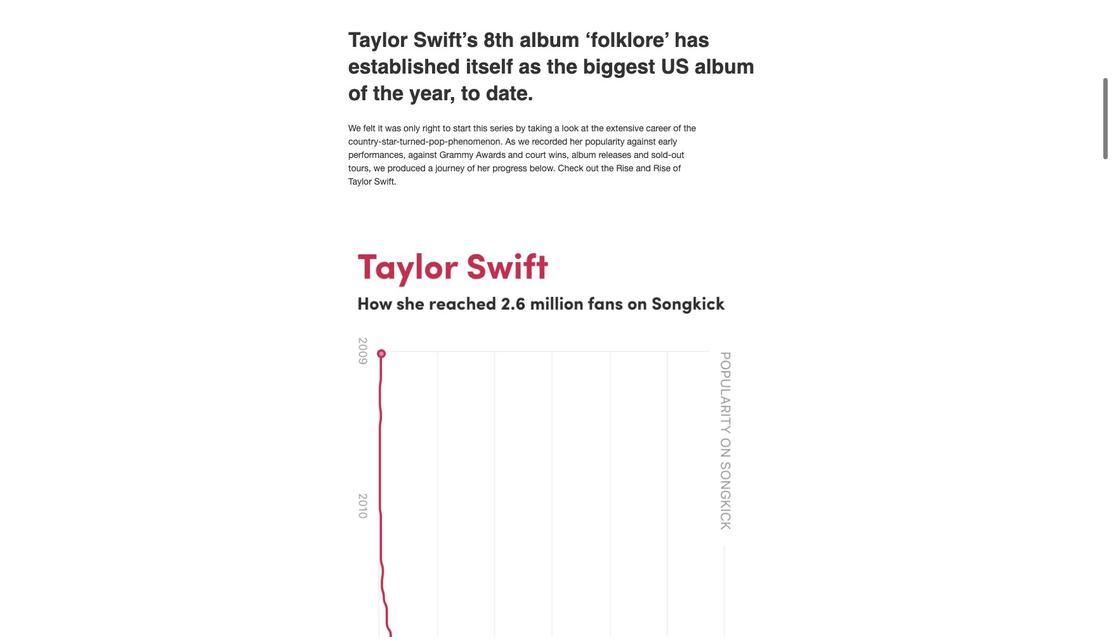 Task type: describe. For each thing, give the bounding box(es) containing it.
date.
[[486, 81, 534, 105]]

biggest
[[583, 55, 656, 78]]

was
[[385, 123, 401, 134]]

of down grammy
[[467, 163, 475, 174]]

1 vertical spatial a
[[428, 163, 433, 174]]

extensive
[[606, 123, 644, 134]]

journey
[[436, 163, 465, 174]]

at
[[581, 123, 589, 134]]

'folklore'
[[586, 28, 670, 52]]

has
[[675, 28, 710, 52]]

court
[[526, 150, 546, 160]]

album inside the we felt it was only right to start this series by taking a look at the extensive career of the country-star-turned-pop-phenomenon. as we recorded her popularity against early performances, against grammy awards and court wins, album releases and sold-out tours, we produced a journey of her progress below. check out the rise and rise of taylor swift.
[[572, 150, 596, 160]]

as
[[506, 137, 516, 147]]

swift.
[[374, 177, 397, 187]]

1 rise from the left
[[616, 163, 634, 174]]

1 horizontal spatial out
[[672, 150, 685, 160]]

taking
[[528, 123, 552, 134]]

right
[[423, 123, 441, 134]]

2 rise from the left
[[654, 163, 671, 174]]

and down career
[[636, 163, 651, 174]]

year,
[[409, 81, 456, 105]]

1 horizontal spatial against
[[627, 137, 656, 147]]

us
[[661, 55, 689, 78]]

and down "as"
[[508, 150, 523, 160]]

grammy
[[440, 150, 474, 160]]

0 horizontal spatial against
[[408, 150, 437, 160]]

by
[[516, 123, 526, 134]]

check
[[558, 163, 584, 174]]

taylor swift's 8th album 'folklore' has established itself as the biggest us album of the year, to date.
[[349, 28, 755, 105]]

progress
[[493, 163, 527, 174]]

star-
[[382, 137, 400, 147]]

start
[[453, 123, 471, 134]]

the down established
[[373, 81, 404, 105]]

the right career
[[684, 123, 696, 134]]

wins,
[[549, 150, 569, 160]]

turned-
[[400, 137, 429, 147]]

established
[[349, 55, 460, 78]]

the right at at the right of page
[[591, 123, 604, 134]]

8th
[[484, 28, 514, 52]]

below.
[[530, 163, 556, 174]]

as
[[519, 55, 542, 78]]



Task type: vqa. For each thing, say whether or not it's contained in the screenshot.
Monday 29 January 2024
no



Task type: locate. For each thing, give the bounding box(es) containing it.
of up we
[[349, 81, 368, 105]]

0 horizontal spatial to
[[443, 123, 451, 134]]

1 horizontal spatial we
[[518, 137, 530, 147]]

to
[[461, 81, 481, 105], [443, 123, 451, 134]]

0 vertical spatial against
[[627, 137, 656, 147]]

we
[[349, 123, 361, 134]]

1 horizontal spatial her
[[570, 137, 583, 147]]

0 vertical spatial taylor
[[349, 28, 408, 52]]

1 vertical spatial taylor
[[349, 177, 372, 187]]

we
[[518, 137, 530, 147], [374, 163, 385, 174]]

0 horizontal spatial rise
[[616, 163, 634, 174]]

to right right
[[443, 123, 451, 134]]

series
[[490, 123, 514, 134]]

1 vertical spatial out
[[586, 163, 599, 174]]

0 horizontal spatial we
[[374, 163, 385, 174]]

produced
[[388, 163, 426, 174]]

of down early
[[673, 163, 681, 174]]

rise
[[616, 163, 634, 174], [654, 163, 671, 174]]

album up the as
[[520, 28, 580, 52]]

it
[[378, 123, 383, 134]]

1 horizontal spatial to
[[461, 81, 481, 105]]

her down the awards
[[478, 163, 490, 174]]

we right "as"
[[518, 137, 530, 147]]

the down releases
[[602, 163, 614, 174]]

against down extensive
[[627, 137, 656, 147]]

0 vertical spatial out
[[672, 150, 685, 160]]

a left "look"
[[555, 123, 560, 134]]

1 vertical spatial to
[[443, 123, 451, 134]]

0 vertical spatial to
[[461, 81, 481, 105]]

recorded
[[532, 137, 568, 147]]

felt
[[363, 123, 376, 134]]

album
[[520, 28, 580, 52], [695, 55, 755, 78], [572, 150, 596, 160]]

to inside the we felt it was only right to start this series by taking a look at the extensive career of the country-star-turned-pop-phenomenon. as we recorded her popularity against early performances, against grammy awards and court wins, album releases and sold-out tours, we produced a journey of her progress below. check out the rise and rise of taylor swift.
[[443, 123, 451, 134]]

out
[[672, 150, 685, 160], [586, 163, 599, 174]]

album up check
[[572, 150, 596, 160]]

album down has
[[695, 55, 755, 78]]

her down "look"
[[570, 137, 583, 147]]

1 vertical spatial we
[[374, 163, 385, 174]]

out right check
[[586, 163, 599, 174]]

1 taylor from the top
[[349, 28, 408, 52]]

we felt it was only right to start this series by taking a look at the extensive career of the country-star-turned-pop-phenomenon. as we recorded her popularity against early performances, against grammy awards and court wins, album releases and sold-out tours, we produced a journey of her progress below. check out the rise and rise of taylor swift.
[[349, 123, 696, 187]]

awards
[[476, 150, 506, 160]]

1 vertical spatial against
[[408, 150, 437, 160]]

taylor down "tours,"
[[349, 177, 372, 187]]

rise down sold-
[[654, 163, 671, 174]]

only
[[404, 123, 420, 134]]

of
[[349, 81, 368, 105], [674, 123, 681, 134], [467, 163, 475, 174], [673, 163, 681, 174]]

and left sold-
[[634, 150, 649, 160]]

country-
[[349, 137, 382, 147]]

against down turned-
[[408, 150, 437, 160]]

popularity
[[585, 137, 625, 147]]

rise down releases
[[616, 163, 634, 174]]

taylor inside the taylor swift's 8th album 'folklore' has established itself as the biggest us album of the year, to date.
[[349, 28, 408, 52]]

1 horizontal spatial a
[[555, 123, 560, 134]]

1 vertical spatial album
[[695, 55, 755, 78]]

performances,
[[349, 150, 406, 160]]

2 vertical spatial album
[[572, 150, 596, 160]]

0 vertical spatial we
[[518, 137, 530, 147]]

to down itself
[[461, 81, 481, 105]]

and
[[508, 150, 523, 160], [634, 150, 649, 160], [636, 163, 651, 174]]

her
[[570, 137, 583, 147], [478, 163, 490, 174]]

0 horizontal spatial out
[[586, 163, 599, 174]]

early
[[659, 137, 678, 147]]

taylor up established
[[349, 28, 408, 52]]

tours,
[[349, 163, 371, 174]]

the
[[547, 55, 578, 78], [373, 81, 404, 105], [591, 123, 604, 134], [684, 123, 696, 134], [602, 163, 614, 174]]

releases
[[599, 150, 632, 160]]

1 horizontal spatial rise
[[654, 163, 671, 174]]

we down performances,
[[374, 163, 385, 174]]

2 taylor from the top
[[349, 177, 372, 187]]

to inside the taylor swift's 8th album 'folklore' has established itself as the biggest us album of the year, to date.
[[461, 81, 481, 105]]

taylor inside the we felt it was only right to start this series by taking a look at the extensive career of the country-star-turned-pop-phenomenon. as we recorded her popularity against early performances, against grammy awards and court wins, album releases and sold-out tours, we produced a journey of her progress below. check out the rise and rise of taylor swift.
[[349, 177, 372, 187]]

out down early
[[672, 150, 685, 160]]

against
[[627, 137, 656, 147], [408, 150, 437, 160]]

a left journey
[[428, 163, 433, 174]]

swift's
[[414, 28, 478, 52]]

itself
[[466, 55, 513, 78]]

taylor
[[349, 28, 408, 52], [349, 177, 372, 187]]

0 horizontal spatial her
[[478, 163, 490, 174]]

look
[[562, 123, 579, 134]]

a
[[555, 123, 560, 134], [428, 163, 433, 174]]

0 vertical spatial her
[[570, 137, 583, 147]]

1 vertical spatial her
[[478, 163, 490, 174]]

the right the as
[[547, 55, 578, 78]]

sold-
[[652, 150, 672, 160]]

phenomenon.
[[448, 137, 503, 147]]

career
[[646, 123, 671, 134]]

of inside the taylor swift's 8th album 'folklore' has established itself as the biggest us album of the year, to date.
[[349, 81, 368, 105]]

0 horizontal spatial a
[[428, 163, 433, 174]]

this
[[474, 123, 488, 134]]

0 vertical spatial a
[[555, 123, 560, 134]]

pop-
[[429, 137, 448, 147]]

0 vertical spatial album
[[520, 28, 580, 52]]

of up early
[[674, 123, 681, 134]]



